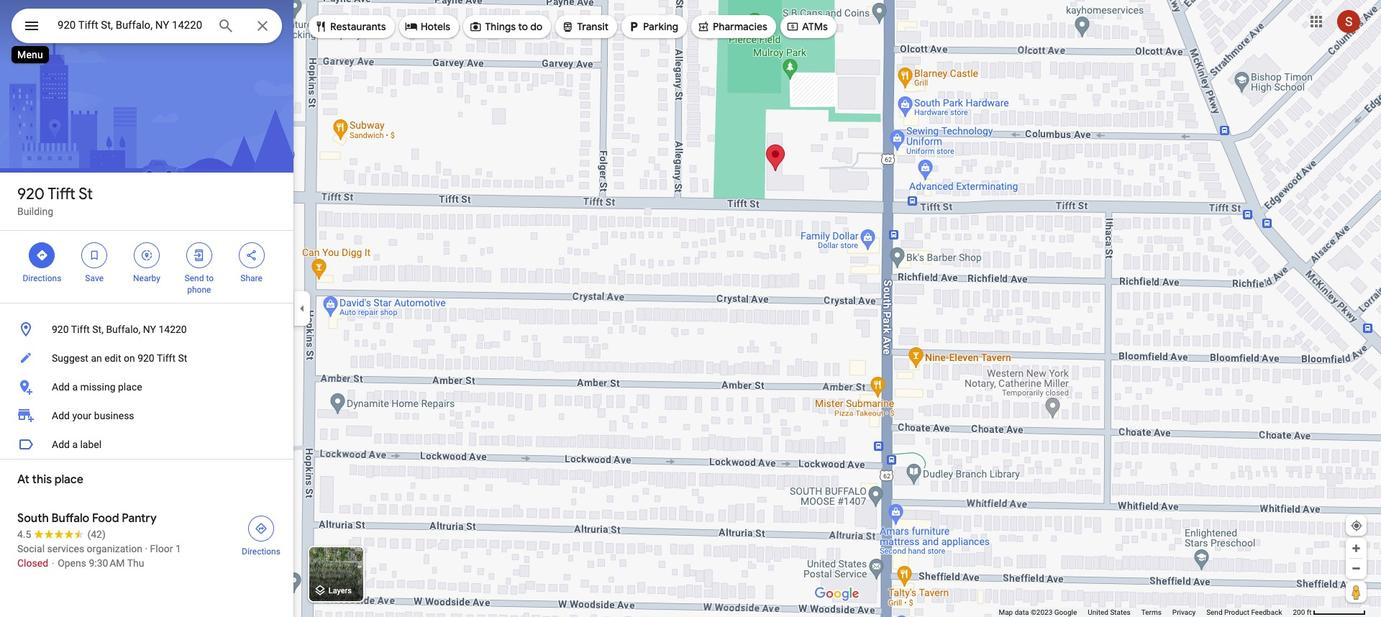 Task type: vqa. For each thing, say whether or not it's contained in the screenshot.


Task type: locate. For each thing, give the bounding box(es) containing it.
show street view coverage image
[[1346, 581, 1367, 603]]

to left "do"
[[518, 20, 528, 33]]

add a missing place button
[[0, 373, 294, 402]]

200 ft button
[[1293, 609, 1366, 617]]

an
[[91, 353, 102, 364]]

footer
[[999, 608, 1293, 617]]

1 horizontal spatial directions
[[242, 547, 281, 557]]

920 tifft st main content
[[0, 0, 294, 617]]

1 vertical spatial 920
[[52, 324, 69, 335]]

add inside button
[[52, 439, 70, 450]]

0 horizontal spatial to
[[206, 273, 214, 284]]

collapse side panel image
[[294, 301, 310, 317]]

to up the phone
[[206, 273, 214, 284]]

1 horizontal spatial send
[[1207, 609, 1223, 617]]

1 horizontal spatial place
[[118, 381, 142, 393]]


[[628, 19, 640, 35]]

add a missing place
[[52, 381, 142, 393]]

states
[[1111, 609, 1131, 617]]

restaurants
[[330, 20, 386, 33]]

zoom in image
[[1351, 543, 1362, 554]]

add down the suggest
[[52, 381, 70, 393]]

tifft left st,
[[71, 324, 90, 335]]

2 horizontal spatial 920
[[138, 353, 155, 364]]

1 horizontal spatial 920
[[52, 324, 69, 335]]

 things to do
[[469, 19, 543, 35]]

1 vertical spatial a
[[72, 439, 78, 450]]

200 ft
[[1293, 609, 1312, 617]]

add
[[52, 381, 70, 393], [52, 410, 70, 422], [52, 439, 70, 450]]

add inside button
[[52, 381, 70, 393]]

1 vertical spatial add
[[52, 410, 70, 422]]


[[245, 248, 258, 263]]

0 horizontal spatial st
[[79, 184, 93, 204]]

1 vertical spatial tifft
[[71, 324, 90, 335]]

place
[[118, 381, 142, 393], [55, 473, 83, 487]]

at
[[17, 473, 29, 487]]

add inside 'link'
[[52, 410, 70, 422]]

send up the phone
[[185, 273, 204, 284]]

footer containing map data ©2023 google
[[999, 608, 1293, 617]]

a inside button
[[72, 439, 78, 450]]

tifft up building
[[48, 184, 75, 204]]

to
[[518, 20, 528, 33], [206, 273, 214, 284]]

2 add from the top
[[52, 410, 70, 422]]

product
[[1225, 609, 1250, 617]]

st inside suggest an edit on 920 tifft st button
[[178, 353, 187, 364]]

920 right the on
[[138, 353, 155, 364]]

2 vertical spatial tifft
[[157, 353, 176, 364]]

buffalo,
[[106, 324, 141, 335]]

thu
[[127, 558, 144, 569]]

map
[[999, 609, 1013, 617]]

0 vertical spatial a
[[72, 381, 78, 393]]

0 vertical spatial place
[[118, 381, 142, 393]]

0 horizontal spatial 920
[[17, 184, 45, 204]]

footer inside the google maps "element"
[[999, 608, 1293, 617]]

0 horizontal spatial place
[[55, 473, 83, 487]]

1 vertical spatial directions
[[242, 547, 281, 557]]

tifft inside suggest an edit on 920 tifft st button
[[157, 353, 176, 364]]


[[140, 248, 153, 263]]

place down the on
[[118, 381, 142, 393]]

zoom out image
[[1351, 563, 1362, 574]]

send
[[185, 273, 204, 284], [1207, 609, 1223, 617]]

add for add a label
[[52, 439, 70, 450]]

920 inside "button"
[[52, 324, 69, 335]]

st,
[[92, 324, 104, 335]]

(42)
[[87, 529, 106, 540]]

0 vertical spatial to
[[518, 20, 528, 33]]

st down the "14220" at bottom left
[[178, 353, 187, 364]]

1 horizontal spatial to
[[518, 20, 528, 33]]

tifft down the "14220" at bottom left
[[157, 353, 176, 364]]

0 horizontal spatial send
[[185, 273, 204, 284]]

add left label
[[52, 439, 70, 450]]

add for add your business
[[52, 410, 70, 422]]

1 vertical spatial place
[[55, 473, 83, 487]]

a for missing
[[72, 381, 78, 393]]

on
[[124, 353, 135, 364]]

nearby
[[133, 273, 160, 284]]

send inside send to phone
[[185, 273, 204, 284]]

1 vertical spatial send
[[1207, 609, 1223, 617]]

st inside 920 tifft st building
[[79, 184, 93, 204]]

directions inside button
[[242, 547, 281, 557]]

920 up building
[[17, 184, 45, 204]]

organization
[[87, 543, 142, 555]]

0 vertical spatial tifft
[[48, 184, 75, 204]]

0 horizontal spatial directions
[[23, 273, 61, 284]]

none field inside 920 tifft st, buffalo, ny 14220 field
[[58, 17, 206, 34]]

send product feedback button
[[1207, 608, 1283, 617]]

920 inside button
[[138, 353, 155, 364]]

2 a from the top
[[72, 439, 78, 450]]

privacy
[[1173, 609, 1196, 617]]

suggest an edit on 920 tifft st button
[[0, 344, 294, 373]]

0 vertical spatial 920
[[17, 184, 45, 204]]

ft
[[1307, 609, 1312, 617]]

services
[[47, 543, 84, 555]]

food
[[92, 512, 119, 526]]

social services organization · floor 1 closed ⋅ opens 9:30 am thu
[[17, 543, 181, 569]]

terms
[[1142, 609, 1162, 617]]

0 vertical spatial st
[[79, 184, 93, 204]]

2 vertical spatial add
[[52, 439, 70, 450]]

1 add from the top
[[52, 381, 70, 393]]

send left product on the right bottom of page
[[1207, 609, 1223, 617]]

 hotels
[[405, 19, 451, 35]]

united
[[1088, 609, 1109, 617]]

0 vertical spatial add
[[52, 381, 70, 393]]

 atms
[[786, 19, 828, 35]]

edit
[[104, 353, 121, 364]]

1 horizontal spatial st
[[178, 353, 187, 364]]

920 up the suggest
[[52, 324, 69, 335]]

parking
[[643, 20, 679, 33]]

a
[[72, 381, 78, 393], [72, 439, 78, 450]]


[[36, 248, 48, 263]]

st up 
[[79, 184, 93, 204]]

phone
[[187, 285, 211, 295]]

920 tifft st building
[[17, 184, 93, 217]]

920 for st
[[17, 184, 45, 204]]

a inside button
[[72, 381, 78, 393]]

3 add from the top
[[52, 439, 70, 450]]

0 vertical spatial send
[[185, 273, 204, 284]]

directions
[[23, 273, 61, 284], [242, 547, 281, 557]]

a left missing
[[72, 381, 78, 393]]

building
[[17, 206, 53, 217]]

atms
[[802, 20, 828, 33]]

1 vertical spatial to
[[206, 273, 214, 284]]

1 a from the top
[[72, 381, 78, 393]]

directions down 
[[23, 273, 61, 284]]

0 vertical spatial directions
[[23, 273, 61, 284]]

google maps element
[[0, 0, 1382, 617]]

send product feedback
[[1207, 609, 1283, 617]]

tifft
[[48, 184, 75, 204], [71, 324, 90, 335], [157, 353, 176, 364]]

 search field
[[12, 9, 282, 46]]

united states
[[1088, 609, 1131, 617]]

place right this
[[55, 473, 83, 487]]

1 vertical spatial st
[[178, 353, 187, 364]]

directions down directions image
[[242, 547, 281, 557]]

send inside button
[[1207, 609, 1223, 617]]

hotels
[[421, 20, 451, 33]]

st
[[79, 184, 93, 204], [178, 353, 187, 364]]

©2023
[[1031, 609, 1053, 617]]

920 Tifft St, Buffalo, NY 14220 field
[[12, 9, 282, 43]]


[[405, 19, 418, 35]]

None field
[[58, 17, 206, 34]]

tifft inside 920 tifft st building
[[48, 184, 75, 204]]

opens
[[58, 558, 86, 569]]

google
[[1055, 609, 1077, 617]]

a left label
[[72, 439, 78, 450]]

 restaurants
[[314, 19, 386, 35]]

920 inside 920 tifft st building
[[17, 184, 45, 204]]

actions for 920 tifft st region
[[0, 231, 294, 303]]

map data ©2023 google
[[999, 609, 1077, 617]]

a for label
[[72, 439, 78, 450]]


[[786, 19, 799, 35]]

tifft inside 920 tifft st, buffalo, ny 14220 "button"
[[71, 324, 90, 335]]

2 vertical spatial 920
[[138, 353, 155, 364]]

add left your
[[52, 410, 70, 422]]

place inside button
[[118, 381, 142, 393]]



Task type: describe. For each thing, give the bounding box(es) containing it.
⋅
[[51, 558, 55, 569]]

ny
[[143, 324, 156, 335]]

tifft for st,
[[71, 324, 90, 335]]

suggest
[[52, 353, 88, 364]]

·
[[145, 543, 148, 555]]

directions image
[[255, 522, 268, 535]]

920 tifft st, buffalo, ny 14220
[[52, 324, 187, 335]]

9:30 am
[[89, 558, 125, 569]]

add your business link
[[0, 402, 294, 430]]

pantry
[[122, 512, 157, 526]]

suggest an edit on 920 tifft st
[[52, 353, 187, 364]]

directions inside actions for 920 tifft st region
[[23, 273, 61, 284]]

layers
[[329, 587, 352, 596]]

add for add a missing place
[[52, 381, 70, 393]]

1
[[176, 543, 181, 555]]

transit
[[577, 20, 609, 33]]

united states button
[[1088, 608, 1131, 617]]

buffalo
[[51, 512, 89, 526]]

 parking
[[628, 19, 679, 35]]

4.5 stars 42 reviews image
[[17, 527, 106, 542]]

 transit
[[561, 19, 609, 35]]

920 tifft st, buffalo, ny 14220 button
[[0, 315, 294, 344]]

share
[[241, 273, 263, 284]]

missing
[[80, 381, 116, 393]]

920 for st,
[[52, 324, 69, 335]]

at this place
[[17, 473, 83, 487]]

4.5
[[17, 529, 31, 540]]


[[193, 248, 206, 263]]

show your location image
[[1351, 520, 1364, 532]]

label
[[80, 439, 102, 450]]

data
[[1015, 609, 1029, 617]]

privacy button
[[1173, 608, 1196, 617]]

google account: sheryl atherton  
(sheryl.atherton@adept.ai) image
[[1338, 10, 1361, 33]]

send to phone
[[185, 273, 214, 295]]

tifft for st
[[48, 184, 75, 204]]

social
[[17, 543, 45, 555]]

this
[[32, 473, 52, 487]]

pharmacies
[[713, 20, 768, 33]]


[[88, 248, 101, 263]]

south
[[17, 512, 49, 526]]

your
[[72, 410, 92, 422]]


[[561, 19, 574, 35]]


[[697, 19, 710, 35]]

terms button
[[1142, 608, 1162, 617]]

feedback
[[1252, 609, 1283, 617]]

things
[[485, 20, 516, 33]]


[[314, 19, 327, 35]]

to inside  things to do
[[518, 20, 528, 33]]

south buffalo food pantry
[[17, 512, 157, 526]]

closed
[[17, 558, 48, 569]]

business
[[94, 410, 134, 422]]

add a label button
[[0, 430, 294, 459]]

floor
[[150, 543, 173, 555]]

to inside send to phone
[[206, 273, 214, 284]]

directions button
[[233, 512, 289, 558]]

add your business
[[52, 410, 134, 422]]

save
[[85, 273, 104, 284]]

add a label
[[52, 439, 102, 450]]


[[469, 19, 482, 35]]

 pharmacies
[[697, 19, 768, 35]]

200
[[1293, 609, 1306, 617]]


[[23, 16, 40, 36]]

 button
[[12, 9, 52, 46]]

send for send product feedback
[[1207, 609, 1223, 617]]

14220
[[159, 324, 187, 335]]

send for send to phone
[[185, 273, 204, 284]]

do
[[531, 20, 543, 33]]



